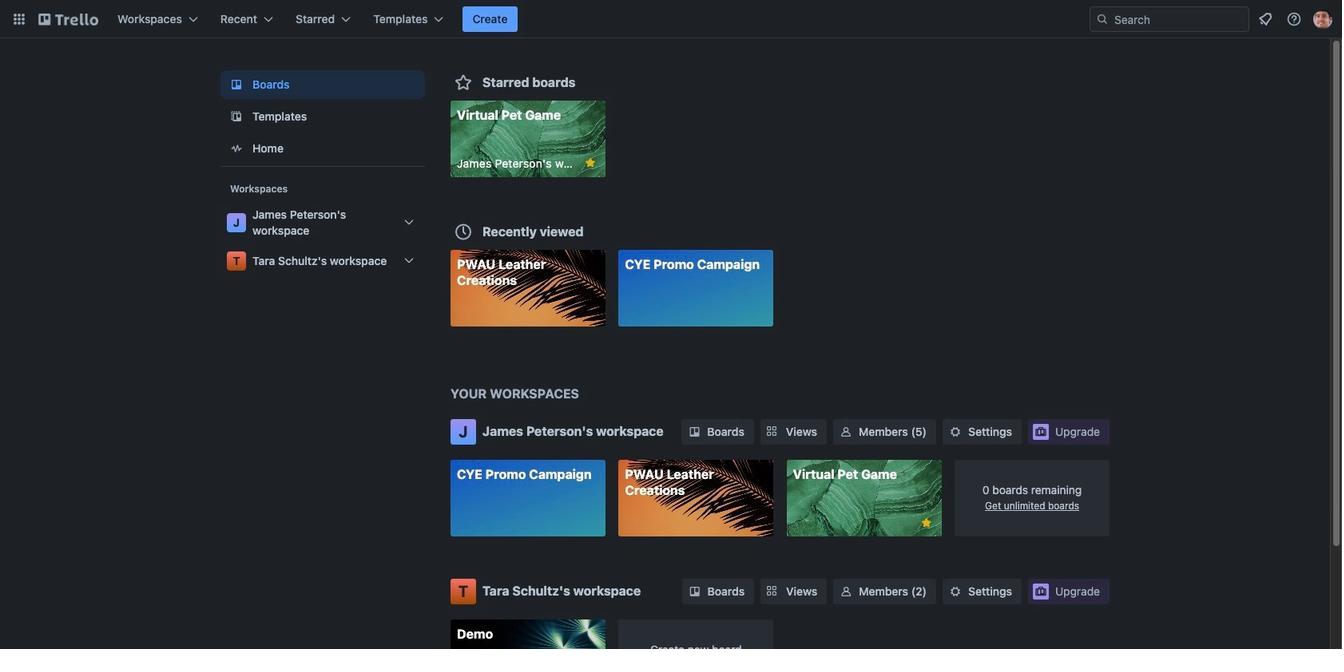 Task type: locate. For each thing, give the bounding box(es) containing it.
0 horizontal spatial sm image
[[687, 424, 703, 440]]

1 horizontal spatial sm image
[[838, 584, 854, 600]]

0 horizontal spatial sm image
[[687, 584, 703, 600]]

sm image
[[948, 424, 964, 440], [687, 584, 703, 600], [838, 584, 854, 600]]

template board image
[[227, 107, 246, 126]]

2 horizontal spatial sm image
[[948, 424, 964, 440]]

0 notifications image
[[1256, 10, 1275, 29]]

click to unstar this board. it will be removed from your starred list. image
[[583, 156, 597, 170]]

open information menu image
[[1286, 11, 1302, 27]]

1 horizontal spatial sm image
[[838, 424, 854, 440]]

2 horizontal spatial sm image
[[948, 584, 964, 600]]

sm image
[[687, 424, 703, 440], [838, 424, 854, 440], [948, 584, 964, 600]]



Task type: describe. For each thing, give the bounding box(es) containing it.
search image
[[1096, 13, 1109, 26]]

primary element
[[0, 0, 1342, 38]]

back to home image
[[38, 6, 98, 32]]

home image
[[227, 139, 246, 158]]

Search field
[[1090, 6, 1249, 32]]

board image
[[227, 75, 246, 94]]

james peterson (jamespeterson93) image
[[1313, 10, 1333, 29]]



Task type: vqa. For each thing, say whether or not it's contained in the screenshot.
0 Notifications icon
yes



